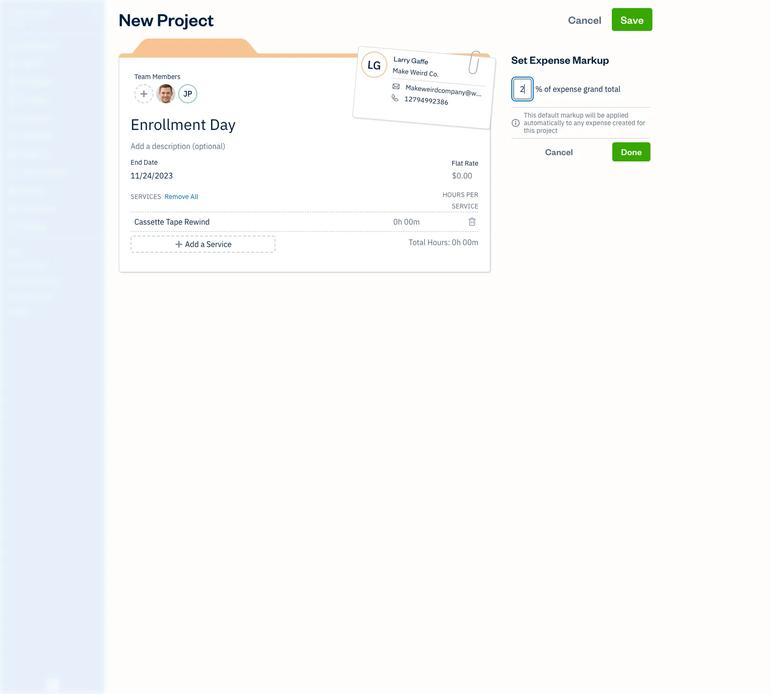 Task type: vqa. For each thing, say whether or not it's contained in the screenshot.
the Estimates Link
no



Task type: describe. For each thing, give the bounding box(es) containing it.
for
[[637, 119, 645, 127]]

flat rate
[[452, 159, 478, 168]]

add a service button
[[131, 236, 276, 253]]

end
[[131, 158, 142, 167]]

%
[[535, 84, 543, 94]]

plus image
[[175, 239, 183, 250]]

set
[[511, 53, 528, 66]]

jp
[[183, 89, 192, 99]]

project
[[157, 8, 214, 31]]

end date
[[131, 158, 158, 167]]

larry gaffe make weird co.
[[392, 54, 439, 79]]

hours per service
[[443, 191, 478, 211]]

estimate image
[[6, 78, 18, 87]]

total
[[409, 238, 426, 247]]

be
[[597, 111, 605, 120]]

Amount (USD) text field
[[452, 171, 473, 181]]

Project Description text field
[[131, 141, 393, 152]]

rate
[[465, 159, 478, 168]]

client image
[[6, 60, 18, 69]]

any
[[574, 119, 584, 127]]

all
[[190, 193, 198, 201]]

add team member image
[[140, 88, 148, 100]]

0 text field
[[513, 79, 532, 100]]

default
[[538, 111, 559, 120]]

cassette
[[134, 217, 164, 227]]

0h
[[452, 238, 461, 247]]

gaffe
[[411, 56, 429, 66]]

cassette tape rewind
[[134, 217, 210, 227]]

automatically
[[524, 119, 564, 127]]

team members image
[[7, 262, 102, 270]]

invoice image
[[6, 96, 18, 105]]

rewind
[[184, 217, 210, 227]]

payment image
[[6, 114, 18, 123]]

markup
[[561, 111, 584, 120]]

total
[[605, 84, 621, 94]]

add a service
[[185, 240, 232, 249]]

12794992386
[[404, 94, 449, 107]]

expense inside this default markup will be applied automatically to any expense created for this project
[[586, 119, 611, 127]]

freshbooks image
[[45, 680, 60, 691]]

service
[[452, 202, 478, 211]]

done button
[[612, 142, 651, 162]]

tape
[[166, 217, 183, 227]]

a
[[201, 240, 205, 249]]

turtle
[[8, 9, 35, 18]]

hours
[[443, 191, 465, 199]]

this
[[524, 126, 535, 135]]

Project Name text field
[[131, 115, 393, 134]]

envelope image
[[391, 82, 401, 91]]

project
[[536, 126, 558, 135]]

inc
[[37, 9, 50, 18]]

service
[[206, 240, 232, 249]]

hours:
[[427, 238, 450, 247]]

0h 00m text field
[[393, 217, 421, 227]]

End date in  format text field
[[131, 171, 305, 181]]

weird
[[410, 68, 428, 78]]

will
[[585, 111, 596, 120]]

set expense markup
[[511, 53, 609, 66]]



Task type: locate. For each thing, give the bounding box(es) containing it.
total hours: 0h 00m
[[409, 238, 478, 247]]

services remove all
[[131, 193, 198, 201]]

0 horizontal spatial expense
[[553, 84, 582, 94]]

makeweirdcompany@weird.co
[[405, 83, 497, 100]]

team members
[[134, 72, 181, 81]]

apps image
[[7, 247, 102, 254]]

cancel button down project at the top
[[511, 142, 607, 162]]

to
[[566, 119, 572, 127]]

main element
[[0, 0, 129, 695]]

expense right 'of'
[[553, 84, 582, 94]]

created
[[613, 119, 635, 127]]

turtle inc owner
[[8, 9, 50, 26]]

cancel button
[[560, 8, 610, 31], [511, 142, 607, 162]]

00m
[[463, 238, 478, 247]]

1 vertical spatial cancel button
[[511, 142, 607, 162]]

date
[[144, 158, 158, 167]]

0 vertical spatial cancel
[[568, 13, 601, 26]]

cancel button up markup
[[560, 8, 610, 31]]

expense
[[553, 84, 582, 94], [586, 119, 611, 127]]

cancel for the bottommost cancel button
[[545, 146, 573, 157]]

of
[[544, 84, 551, 94]]

remove
[[165, 193, 189, 201]]

flat
[[452, 159, 463, 168]]

cancel down project at the top
[[545, 146, 573, 157]]

expense image
[[6, 132, 18, 142]]

team
[[134, 72, 151, 81]]

services
[[131, 193, 161, 201]]

report image
[[6, 223, 18, 232]]

money image
[[6, 186, 18, 196]]

new
[[119, 8, 154, 31]]

remove project service image
[[468, 216, 477, 228]]

1 horizontal spatial expense
[[586, 119, 611, 127]]

co.
[[429, 69, 439, 79]]

done
[[621, 146, 642, 157]]

this default markup will be applied automatically to any expense created for this project
[[524, 111, 645, 135]]

remove all button
[[163, 189, 198, 203]]

cancel for cancel button to the top
[[568, 13, 601, 26]]

0 vertical spatial expense
[[553, 84, 582, 94]]

this
[[524, 111, 536, 120]]

dashboard image
[[6, 41, 18, 51]]

settings image
[[7, 308, 102, 315]]

new project
[[119, 8, 214, 31]]

add
[[185, 240, 199, 249]]

make
[[392, 66, 409, 76]]

markup
[[572, 53, 609, 66]]

expense right any
[[586, 119, 611, 127]]

project image
[[6, 150, 18, 160]]

save
[[620, 13, 644, 26]]

applied
[[606, 111, 629, 120]]

info image
[[511, 117, 520, 129]]

bank connections image
[[7, 293, 102, 300]]

larry
[[393, 54, 410, 65]]

chart image
[[6, 204, 18, 214]]

cancel up markup
[[568, 13, 601, 26]]

phone image
[[390, 94, 400, 102]]

lg
[[367, 57, 382, 73]]

save button
[[612, 8, 652, 31]]

timer image
[[6, 168, 18, 178]]

owner
[[8, 19, 25, 26]]

0 vertical spatial cancel button
[[560, 8, 610, 31]]

1 vertical spatial expense
[[586, 119, 611, 127]]

items and services image
[[7, 277, 102, 285]]

per
[[466, 191, 478, 199]]

1 vertical spatial cancel
[[545, 146, 573, 157]]

cancel
[[568, 13, 601, 26], [545, 146, 573, 157]]

expense
[[530, 53, 570, 66]]

% of expense grand total
[[535, 84, 621, 94]]

grand
[[583, 84, 603, 94]]

members
[[152, 72, 181, 81]]



